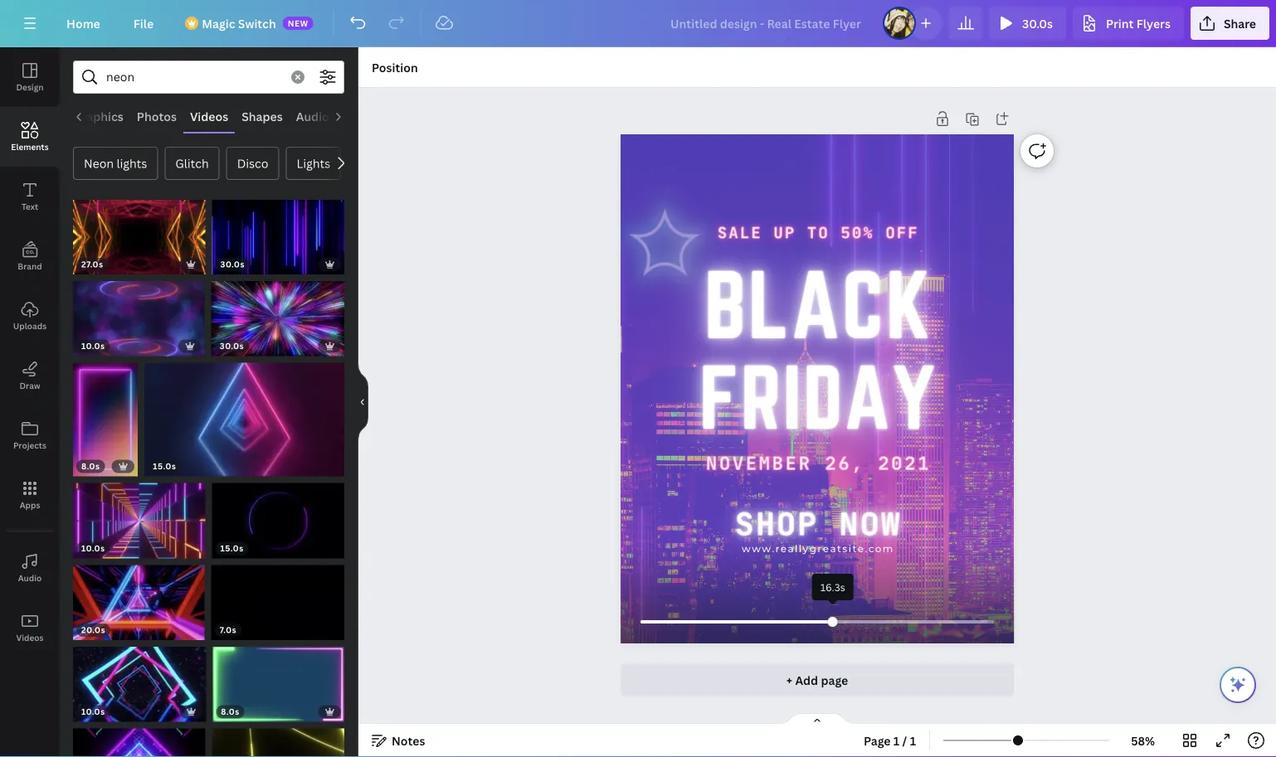 Task type: vqa. For each thing, say whether or not it's contained in the screenshot.
leftmost 8.0S group
yes



Task type: describe. For each thing, give the bounding box(es) containing it.
0 vertical spatial videos
[[190, 108, 228, 124]]

0 vertical spatial audio button
[[289, 100, 336, 132]]

now
[[839, 505, 902, 543]]

print flyers button
[[1073, 7, 1184, 40]]

10.0s group for 30.0s
[[73, 271, 205, 356]]

15.0s group for 2nd 10.0s group
[[212, 474, 344, 559]]

design button
[[0, 47, 60, 107]]

1 1 from the left
[[894, 733, 900, 749]]

magic
[[202, 15, 235, 31]]

print
[[1106, 15, 1134, 31]]

glitch
[[175, 156, 209, 171]]

uploads
[[13, 320, 47, 332]]

switch
[[238, 15, 276, 31]]

text
[[21, 201, 38, 212]]

neon
[[84, 156, 114, 171]]

graphics
[[73, 108, 123, 124]]

notes
[[392, 733, 425, 749]]

up
[[774, 223, 796, 242]]

58% button
[[1116, 728, 1170, 754]]

1 horizontal spatial 8.0s
[[221, 707, 240, 718]]

27.0s group
[[73, 190, 205, 275]]

brand
[[18, 261, 42, 272]]

apps
[[20, 500, 40, 511]]

november 26, 2021
[[706, 452, 931, 474]]

0 vertical spatial videos button
[[183, 100, 235, 132]]

new
[[288, 17, 309, 29]]

design
[[16, 81, 44, 93]]

to
[[807, 223, 830, 242]]

home link
[[53, 7, 114, 40]]

photos button
[[130, 100, 183, 132]]

Search elements search field
[[106, 61, 281, 93]]

10.0s group for 8.0s
[[73, 638, 206, 723]]

disco
[[237, 156, 268, 171]]

print flyers
[[1106, 15, 1171, 31]]

lights
[[297, 156, 331, 171]]

shop now
[[735, 505, 902, 543]]

2 1 from the left
[[910, 733, 916, 749]]

0 horizontal spatial audio button
[[0, 539, 60, 598]]

magic switch
[[202, 15, 276, 31]]

projects
[[13, 440, 46, 451]]

frames button
[[336, 100, 390, 132]]

main menu bar
[[0, 0, 1277, 47]]

30.0s for 10.0s
[[220, 341, 244, 352]]

file
[[133, 15, 154, 31]]

uploads button
[[0, 286, 60, 346]]

november
[[706, 452, 812, 474]]

www.reallygreatsite.com
[[742, 543, 894, 555]]

neon lights button
[[73, 147, 158, 180]]

26,
[[825, 452, 865, 474]]



Task type: locate. For each thing, give the bounding box(es) containing it.
20.0s
[[81, 625, 106, 636]]

elements
[[11, 141, 49, 152]]

0 vertical spatial 8.0s
[[81, 461, 100, 472]]

apps button
[[0, 466, 60, 525]]

30.0s for 27.0s
[[220, 259, 245, 270]]

elements button
[[0, 107, 60, 167]]

1 vertical spatial 8.0s group
[[213, 638, 344, 723]]

audio inside side panel tab list
[[18, 573, 42, 584]]

15.0s
[[153, 461, 176, 472], [220, 543, 244, 555]]

3 10.0s group from the top
[[73, 638, 206, 723]]

videos button left 20.0s
[[0, 598, 60, 658]]

sale up to 50% off
[[718, 223, 919, 242]]

1 vertical spatial audio
[[18, 573, 42, 584]]

side panel tab list
[[0, 47, 60, 658]]

position button
[[365, 54, 425, 81]]

1 horizontal spatial videos
[[190, 108, 228, 124]]

58%
[[1131, 733, 1155, 749]]

0 vertical spatial 8.0s group
[[73, 353, 138, 477]]

1 vertical spatial 10.0s group
[[73, 474, 205, 559]]

black
[[704, 254, 933, 355]]

8.0s group down 7.0s
[[213, 638, 344, 723]]

8.0s right apps button
[[81, 461, 100, 472]]

page
[[821, 673, 848, 688]]

15.0s group for the top 8.0s group
[[145, 353, 344, 477]]

audio button
[[289, 100, 336, 132], [0, 539, 60, 598]]

hide image
[[358, 363, 369, 442]]

1
[[894, 733, 900, 749], [910, 733, 916, 749]]

brand button
[[0, 227, 60, 286]]

10.0s right side panel tab list
[[81, 341, 105, 352]]

1 right the /
[[910, 733, 916, 749]]

off
[[886, 223, 919, 242]]

2 10.0s group from the top
[[73, 474, 205, 559]]

7.0s
[[220, 625, 237, 636]]

glitch button
[[165, 147, 220, 180]]

1 horizontal spatial audio
[[296, 108, 329, 124]]

pro
[[317, 341, 336, 352]]

2 vertical spatial 10.0s
[[81, 707, 105, 718]]

share button
[[1191, 7, 1270, 40]]

+ add page button
[[621, 664, 1014, 697]]

1 vertical spatial 10.0s
[[81, 543, 105, 555]]

videos left 20.0s
[[16, 632, 44, 644]]

15.0s group
[[145, 353, 344, 477], [212, 474, 344, 559]]

flyers
[[1137, 15, 1171, 31]]

0 vertical spatial audio
[[296, 108, 329, 124]]

neon lights
[[84, 156, 147, 171]]

1 horizontal spatial audio button
[[289, 100, 336, 132]]

friday
[[699, 350, 937, 445]]

videos
[[190, 108, 228, 124], [16, 632, 44, 644]]

/
[[903, 733, 907, 749]]

30.0s
[[1022, 15, 1053, 31], [220, 259, 245, 270], [220, 341, 244, 352]]

0 horizontal spatial 8.0s
[[81, 461, 100, 472]]

2 10.0s from the top
[[81, 543, 105, 555]]

audio up lights button
[[296, 108, 329, 124]]

draw
[[19, 380, 40, 391]]

1 vertical spatial audio button
[[0, 539, 60, 598]]

file button
[[120, 7, 167, 40]]

10.0s down 20.0s
[[81, 707, 105, 718]]

disco button
[[226, 147, 279, 180]]

1 vertical spatial videos
[[16, 632, 44, 644]]

30.0s button
[[989, 7, 1067, 40]]

1 vertical spatial 30.0s
[[220, 259, 245, 270]]

videos inside side panel tab list
[[16, 632, 44, 644]]

1 left the /
[[894, 733, 900, 749]]

0 horizontal spatial videos
[[16, 632, 44, 644]]

1 horizontal spatial videos button
[[183, 100, 235, 132]]

+ add page
[[787, 673, 848, 688]]

home
[[66, 15, 100, 31]]

3 10.0s from the top
[[81, 707, 105, 718]]

group
[[211, 277, 344, 356], [73, 719, 205, 758], [212, 719, 344, 758]]

page 1 / 1
[[864, 733, 916, 749]]

8.0s group
[[73, 353, 138, 477], [213, 638, 344, 723]]

0 vertical spatial 30.0s
[[1022, 15, 1053, 31]]

0 horizontal spatial 15.0s
[[153, 461, 176, 472]]

0 vertical spatial 10.0s
[[81, 341, 105, 352]]

audio button up lights button
[[289, 100, 336, 132]]

notes button
[[365, 728, 432, 754]]

+
[[787, 673, 793, 688]]

1 horizontal spatial 1
[[910, 733, 916, 749]]

group containing 30.0s
[[211, 277, 344, 356]]

10.0s for 30.0s
[[81, 341, 105, 352]]

1 vertical spatial videos button
[[0, 598, 60, 658]]

graphics button
[[66, 100, 130, 132]]

7.0s group
[[211, 556, 344, 641]]

2021
[[878, 452, 931, 474]]

0 horizontal spatial audio
[[18, 573, 42, 584]]

position
[[372, 59, 418, 75]]

text button
[[0, 167, 60, 227]]

add
[[796, 673, 818, 688]]

photos
[[136, 108, 176, 124]]

2 vertical spatial 10.0s group
[[73, 638, 206, 723]]

show pages image
[[778, 713, 857, 726]]

videos button down search elements search box
[[183, 100, 235, 132]]

videos button
[[183, 100, 235, 132], [0, 598, 60, 658]]

projects button
[[0, 406, 60, 466]]

1 10.0s from the top
[[81, 341, 105, 352]]

0 vertical spatial 10.0s group
[[73, 271, 205, 356]]

videos down search elements search box
[[190, 108, 228, 124]]

lights
[[117, 156, 147, 171]]

share
[[1224, 15, 1257, 31]]

1 vertical spatial 8.0s
[[221, 707, 240, 718]]

2 vertical spatial 30.0s
[[220, 341, 244, 352]]

30.0s inside button
[[1022, 15, 1053, 31]]

10.0s group
[[73, 271, 205, 356], [73, 474, 205, 559], [73, 638, 206, 723]]

0 horizontal spatial 8.0s group
[[73, 353, 138, 477]]

10.0s up 20.0s group
[[81, 543, 105, 555]]

shop
[[735, 505, 819, 543]]

27.0s
[[81, 259, 104, 270]]

1 horizontal spatial 8.0s group
[[213, 638, 344, 723]]

Seek bar range field
[[621, 601, 1014, 644]]

10.0s for 8.0s
[[81, 707, 105, 718]]

8.0s down 7.0s
[[221, 707, 240, 718]]

1 vertical spatial 15.0s
[[220, 543, 244, 555]]

audio down apps
[[18, 573, 42, 584]]

frames
[[342, 108, 384, 124]]

draw button
[[0, 346, 60, 406]]

1 horizontal spatial 15.0s
[[220, 543, 244, 555]]

0 vertical spatial 15.0s
[[153, 461, 176, 472]]

50%
[[841, 223, 875, 242]]

audio button down apps
[[0, 539, 60, 598]]

canva assistant image
[[1228, 676, 1248, 696]]

audio
[[296, 108, 329, 124], [18, 573, 42, 584]]

0 horizontal spatial videos button
[[0, 598, 60, 658]]

lights button
[[286, 147, 341, 180]]

sale
[[718, 223, 762, 242]]

8.0s
[[81, 461, 100, 472], [221, 707, 240, 718]]

Design title text field
[[657, 7, 876, 40]]

10.0s
[[81, 341, 105, 352], [81, 543, 105, 555], [81, 707, 105, 718]]

30.0s group
[[212, 190, 344, 275]]

shapes button
[[235, 100, 289, 132]]

shapes
[[241, 108, 282, 124]]

20.0s group
[[73, 556, 205, 641]]

0 horizontal spatial 1
[[894, 733, 900, 749]]

8.0s group right projects button
[[73, 353, 138, 477]]

1 10.0s group from the top
[[73, 271, 205, 356]]

page
[[864, 733, 891, 749]]



